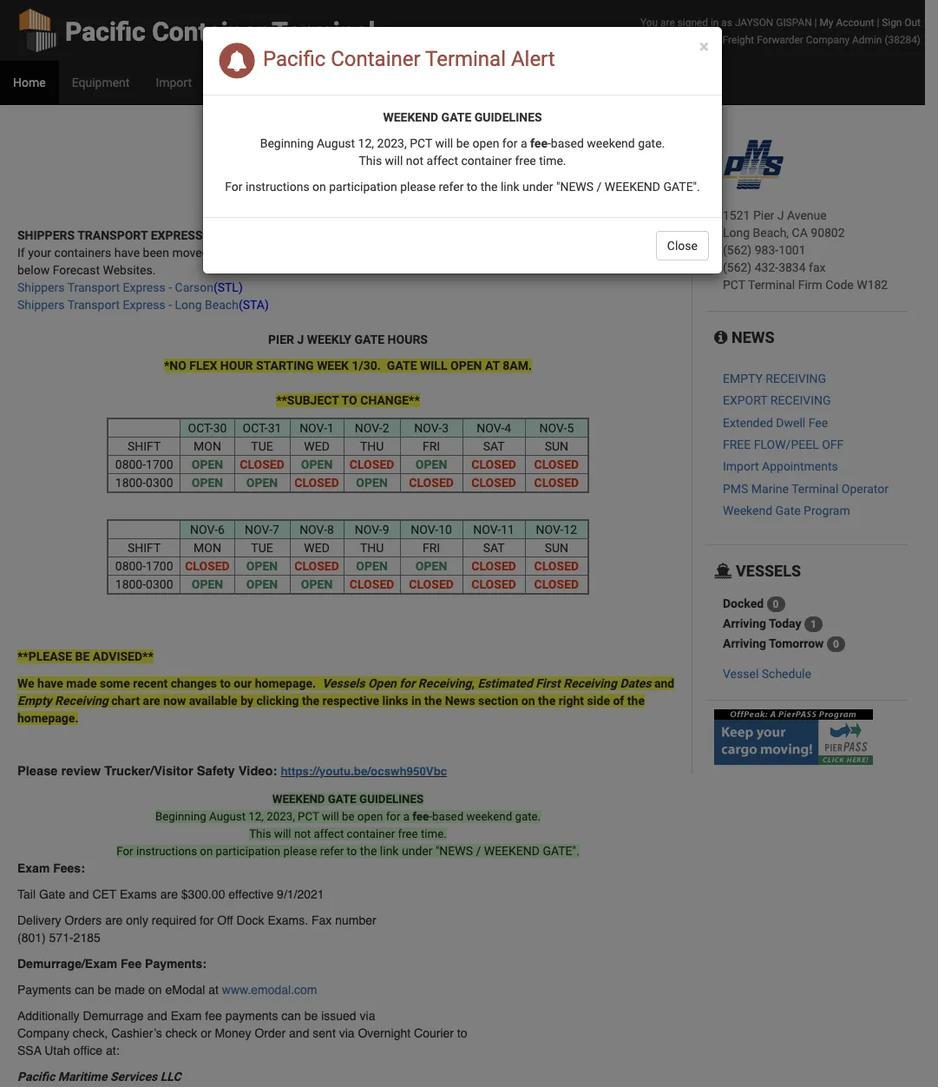 Task type: vqa. For each thing, say whether or not it's contained in the screenshot.


Task type: describe. For each thing, give the bounding box(es) containing it.
1 vertical spatial transport
[[67, 280, 120, 294]]

1800- for open
[[115, 476, 146, 490]]

this inside beginning august 12, 2023, pct will be open for a fee -based weekend gate. this will not affect container free time.
[[359, 154, 382, 168]]

pier
[[754, 208, 775, 222]]

×
[[700, 36, 709, 57]]

fax
[[312, 913, 332, 927]]

container inside beginning august 12, 2023, pct will be open for a fee -based weekend gate. this will not affect container free time.
[[461, 154, 512, 168]]

forecast
[[206, 228, 266, 242]]

will right here
[[385, 154, 403, 168]]

first
[[536, 676, 561, 690]]

on inside shippers transport express forecast website if your containers have been moved to a shippers transport express location you can also check on the container using the below forecast websites. shippers transport express - carson (stl) shippers transport express - long beach (sta)
[[539, 246, 552, 260]]

of
[[613, 694, 625, 708]]

thu for 9
[[360, 541, 384, 555]]

3
[[442, 421, 449, 435]]

will up "9/1/2021"
[[274, 827, 291, 840]]

wed for 8
[[304, 541, 330, 555]]

0 horizontal spatial receiving
[[55, 694, 108, 708]]

1 map from the left
[[303, 159, 327, 173]]

payments
[[225, 1009, 278, 1023]]

docked 0 arriving today 1 arriving tomorrow 0
[[723, 597, 839, 651]]

pacific container terminal link
[[17, 0, 376, 61]]

1 vertical spatial fee
[[121, 957, 142, 971]]

0 horizontal spatial 31
[[268, 421, 282, 435]]

estimated
[[478, 676, 533, 690]]

2 arriving from the top
[[723, 636, 767, 650]]

forwarder
[[757, 34, 804, 46]]

1 vertical spatial via
[[339, 1026, 355, 1040]]

nov- for 4
[[477, 421, 505, 435]]

the down 'dates'
[[628, 694, 645, 708]]

and up 'cashier's'
[[147, 1009, 167, 1023]]

gate. inside weekend gate guidelines beginning august 12, 2023, pct will be open for a fee -based weekend gate. this will not affect container free time. for instructions on participation please refer to the link under "news / weekend gate". exam fees:
[[515, 810, 541, 823]]

express
[[151, 228, 203, 242]]

guidelines for weekend gate guidelines
[[475, 110, 542, 124]]

1 (562) from the top
[[723, 243, 752, 257]]

refer inside weekend gate guidelines beginning august 12, 2023, pct will be open for a fee -based weekend gate. this will not affect container free time. for instructions on participation please refer to the link under "news / weekend gate". exam fees:
[[320, 845, 344, 858]]

will up the pct yard map link
[[435, 136, 453, 150]]

nov-5
[[540, 421, 574, 435]]

0 vertical spatial ,
[[383, 159, 385, 173]]

gate". inside weekend gate guidelines beginning august 12, 2023, pct will be open for a fee -based weekend gate. this will not affect container free time. for instructions on participation please refer to the link under "news / weekend gate". exam fees:
[[543, 844, 580, 858]]

pct inside weekend gate guidelines beginning august 12, 2023, pct will be open for a fee -based weekend gate. this will not affect container free time. for instructions on participation please refer to the link under "news / weekend gate". exam fees:
[[298, 810, 319, 823]]

2185
[[73, 931, 101, 945]]

vessel
[[723, 667, 759, 681]]

0 vertical spatial news
[[728, 328, 775, 346]]

/ inside weekend gate guidelines beginning august 12, 2023, pct will be open for a fee -based weekend gate. this will not affect container free time. for instructions on participation please refer to the link under "news / weekend gate". exam fees:
[[476, 844, 481, 858]]

vessels for vessels
[[732, 561, 801, 580]]

tail
[[17, 887, 36, 901]]

schedule
[[762, 667, 812, 681]]

1 horizontal spatial gate".
[[664, 180, 700, 194]]

1 horizontal spatial 31
[[665, 133, 679, 147]]

1 vertical spatial shippers
[[17, 280, 65, 294]]

overnight
[[358, 1026, 411, 1040]]

are inside delivery orders are only required for off dock exams. fax number (801) 571-2185
[[105, 913, 123, 927]]

0 horizontal spatial today
[[522, 133, 554, 147]]

sat for 11
[[483, 541, 505, 555]]

changes
[[171, 676, 217, 690]]

1 horizontal spatial refer
[[439, 180, 464, 194]]

2023, inside beginning august 12, 2023, pct will be open for a fee -based weekend gate. this will not affect container free time.
[[377, 136, 407, 150]]

jayson
[[735, 16, 774, 29]]

0 horizontal spatial gate
[[39, 887, 65, 901]]

orders
[[65, 913, 102, 927]]

1 vertical spatial express
[[123, 280, 166, 294]]

participation inside weekend gate guidelines beginning august 12, 2023, pct will be open for a fee -based weekend gate. this will not affect container free time. for instructions on participation please refer to the link under "news / weekend gate". exam fees:
[[216, 845, 281, 858]]

0 vertical spatial transport
[[285, 246, 338, 260]]

1 horizontal spatial instructions
[[246, 180, 310, 194]]

shift for open
[[128, 439, 161, 453]]

tomorrow
[[769, 636, 824, 650]]

appointments
[[762, 460, 839, 474]]

required
[[152, 913, 196, 927]]

yard
[[414, 159, 438, 173]]

affect inside weekend gate guidelines beginning august 12, 2023, pct will be open for a fee -based weekend gate. this will not affect container free time. for instructions on participation please refer to the link under "news / weekend gate". exam fees:
[[314, 827, 344, 840]]

exam inside additionally demurrage and exam fee payments can be issued via company check, cashier's check or money order and sent via overnight courier to ssa utah office at:
[[171, 1009, 202, 1023]]

cet
[[92, 887, 117, 901]]

check inside additionally demurrage and exam fee payments can be issued via company check, cashier's check or money order and sent via overnight courier to ssa utah office at:
[[166, 1026, 197, 1040]]

avenue
[[787, 208, 827, 222]]

ca
[[792, 226, 808, 240]]

1 horizontal spatial "news
[[557, 180, 594, 194]]

to inside weekend gate guidelines beginning august 12, 2023, pct will be open for a fee -based weekend gate. this will not affect container free time. for instructions on participation please refer to the link under "news / weekend gate". exam fees:
[[347, 845, 357, 858]]

1 vertical spatial can
[[75, 983, 94, 997]]

1800- for closed
[[115, 577, 146, 591]]

12
[[564, 523, 578, 537]]

demurrage/exam fee payments:
[[17, 957, 207, 971]]

here
[[359, 159, 383, 173]]

llc
[[160, 1070, 181, 1084]]

*no flex hour starting week 1/30.  gate will open at 8am.
[[164, 359, 532, 372]]

fee inside additionally demurrage and exam fee payments can be issued via company check, cashier's check or money order and sent via overnight courier to ssa utah office at:
[[205, 1009, 222, 1023]]

nov-7
[[245, 523, 280, 537]]

pier j weekly gate hours
[[268, 333, 428, 346]]

0 vertical spatial please
[[400, 180, 436, 194]]

import appointments link
[[723, 460, 839, 474]]

w182
[[857, 278, 888, 292]]

for inside delivery orders are only required for off dock exams. fax number (801) 571-2185
[[200, 913, 214, 927]]

dates
[[620, 676, 652, 690]]

the right links on the bottom left of the page
[[425, 694, 442, 708]]

for for for instructions on participation please refer to the link under "news / weekend gate".
[[225, 180, 243, 194]]

or
[[201, 1026, 212, 1040]]

for inside weekend gate guidelines beginning august 12, 2023, pct will be open for a fee -based weekend gate. this will not affect container free time. for instructions on participation please refer to the link under "news / weekend gate". exam fees:
[[386, 810, 401, 823]]

1521 pier j avenue long beach, ca 90802 (562) 983-1001 (562) 432-3834 fax pct terminal firm code w182
[[723, 208, 888, 292]]

open inside beginning august 12, 2023, pct will be open for a fee -based weekend gate. this will not affect container free time.
[[473, 136, 500, 150]]

"news inside weekend gate guidelines beginning august 12, 2023, pct will be open for a fee -based weekend gate. this will not affect container free time. for instructions on participation please refer to the link under "news / weekend gate". exam fees:
[[436, 844, 473, 858]]

import
[[723, 460, 759, 474]]

1 vertical spatial j
[[297, 333, 304, 346]]

this inside weekend gate guidelines beginning august 12, 2023, pct will be open for a fee -based weekend gate. this will not affect container free time. for instructions on participation please refer to the link under "news / weekend gate". exam fees:
[[249, 827, 271, 840]]

nov- for 5
[[540, 421, 567, 435]]

free
[[723, 438, 751, 451]]

vessel schedule
[[723, 667, 812, 681]]

docked
[[723, 597, 764, 610]]

$300.00
[[181, 887, 225, 901]]

1800-0300 for open
[[115, 476, 173, 490]]

to inside shippers transport express forecast website if your containers have been moved to a shippers transport express location you can also check on the container using the below forecast websites. shippers transport express - carson (stl) shippers transport express - long beach (sta)
[[212, 246, 223, 260]]

nov-6
[[190, 523, 225, 537]]

container inside shippers transport express forecast website if your containers have been moved to a shippers transport express location you can also check on the container using the below forecast websites. shippers transport express - carson (stl) shippers transport express - long beach (sta)
[[576, 246, 626, 260]]

1001
[[779, 243, 806, 257]]

your
[[28, 246, 51, 260]]

empty receiving export receiving extended dwell fee free flow/peel off import appointments pms marine terminal operator weekend gate program
[[723, 371, 889, 518]]

2 vertical spatial express
[[123, 298, 166, 312]]

0800- for open
[[115, 458, 146, 471]]

oct- for 30
[[188, 421, 213, 435]]

pacific for pacific maritime services llc
[[17, 1070, 55, 1084]]

nov- for 9
[[355, 523, 383, 537]]

effective
[[229, 887, 274, 901]]

thu for 2
[[360, 439, 384, 453]]

ssa
[[17, 1044, 41, 1058]]

11
[[501, 523, 515, 537]]

nov- for 2
[[355, 421, 383, 435]]

week
[[317, 359, 349, 372]]

nov- for 11
[[473, 523, 501, 537]]

admin
[[853, 34, 883, 46]]

will
[[420, 359, 448, 372]]

2 vertical spatial transport
[[67, 298, 120, 312]]

the right also
[[555, 246, 573, 260]]

pms
[[723, 482, 749, 496]]

nov-1
[[300, 421, 334, 435]]

the right using
[[662, 246, 679, 260]]

beginning august inside beginning august 12, 2023, pct will be open for a fee -based weekend gate. this will not affect container free time.
[[260, 136, 355, 150]]

and inside vessels open for receiving , estimated first receiving dates and empty receiving
[[655, 676, 675, 690]]

based inside beginning august 12, 2023, pct will be open for a fee -based weekend gate. this will not affect container free time.
[[551, 136, 584, 150]]

account
[[836, 16, 875, 29]]

empty
[[723, 371, 763, 385]]

12, inside beginning august 12, 2023, pct will be open for a fee -based weekend gate. this will not affect container free time.
[[358, 136, 374, 150]]

for for for terminal map click here , pct yard map
[[231, 159, 249, 173]]

nov-3
[[414, 421, 449, 435]]

tue for 7
[[251, 541, 273, 555]]

fax
[[809, 260, 826, 274]]

be inside additionally demurrage and exam fee payments can be issued via company check, cashier's check or money order and sent via overnight courier to ssa utah office at:
[[305, 1009, 318, 1023]]

pierpass image
[[715, 710, 873, 765]]

1 horizontal spatial 0
[[833, 638, 839, 651]]

gate up the *no flex hour starting week 1/30.  gate will open at 8am.
[[355, 333, 385, 346]]

nov-12
[[536, 523, 578, 537]]

info circle image
[[715, 330, 728, 346]]

1 vertical spatial receiving
[[771, 393, 831, 407]]

close
[[668, 239, 698, 253]]

gate down hours
[[387, 359, 417, 372]]

been
[[143, 246, 169, 260]]

, inside vessels open for receiving , estimated first receiving dates and empty receiving
[[472, 676, 475, 690]]

services
[[110, 1070, 157, 1084]]

nov- for 6
[[190, 523, 218, 537]]

carson
[[175, 280, 214, 294]]

weekend inside beginning august 12, 2023, pct will be open for a fee -based weekend gate. this will not affect container free time.
[[587, 136, 635, 150]]

0 vertical spatial shippers
[[235, 246, 283, 260]]

weekend gate program link
[[723, 504, 851, 518]]

fee inside beginning august 12, 2023, pct will be open for a fee -based weekend gate. this will not affect container free time.
[[531, 136, 548, 150]]

link inside weekend gate guidelines beginning august 12, 2023, pct will be open for a fee -based weekend gate. this will not affect container free time. for instructions on participation please refer to the link under "news / weekend gate". exam fees:
[[380, 844, 399, 858]]

available
[[189, 694, 238, 708]]

chart
[[111, 694, 140, 708]]

tue for 31
[[251, 439, 273, 453]]

0 vertical spatial express
[[341, 246, 384, 260]]

nov- for 12
[[536, 523, 564, 537]]

- left beach
[[169, 298, 172, 312]]

you are signed in as jayson gispan | my account | sign out broker/freight forwarder company admin (38284)
[[641, 16, 921, 46]]

- left carson
[[169, 280, 172, 294]]

not inside beginning august 12, 2023, pct will be open for a fee -based weekend gate. this will not affect container free time.
[[406, 154, 424, 168]]

gate inside the empty receiving export receiving extended dwell fee free flow/peel off import appointments pms marine terminal operator weekend gate program
[[776, 504, 801, 518]]

please inside weekend gate guidelines beginning august 12, 2023, pct will be open for a fee -based weekend gate. this will not affect container free time. for instructions on participation please refer to the link under "news / weekend gate". exam fees:
[[283, 845, 317, 858]]

0 vertical spatial receiving
[[766, 371, 827, 385]]

sun for 5
[[545, 439, 569, 453]]

pacific for pacific container terminal
[[65, 16, 146, 47]]

1 horizontal spatial participation
[[329, 180, 397, 194]]

be inside weekend gate guidelines beginning august 12, 2023, pct will be open for a fee -based weekend gate. this will not affect container free time. for instructions on participation please refer to the link under "news / weekend gate". exam fees:
[[342, 810, 355, 823]]

is
[[557, 133, 567, 147]]

pct inside "1521 pier j avenue long beach, ca 90802 (562) 983-1001 (562) 432-3834 fax pct terminal firm code w182"
[[723, 278, 746, 292]]

starting
[[256, 359, 314, 372]]

2 vertical spatial shippers
[[17, 298, 65, 312]]

company inside additionally demurrage and exam fee payments can be issued via company check, cashier's check or money order and sent via overnight courier to ssa utah office at:
[[17, 1026, 69, 1040]]

nov-10
[[411, 523, 452, 537]]

the down first
[[538, 694, 556, 708]]

time. inside beginning august 12, 2023, pct will be open for a fee -based weekend gate. this will not affect container free time.
[[539, 154, 567, 168]]

empty
[[17, 694, 52, 708]]

affect inside beginning august 12, 2023, pct will be open for a fee -based weekend gate. this will not affect container free time.
[[427, 154, 458, 168]]

pct left yard
[[388, 159, 411, 173]]

utah
[[44, 1044, 70, 1058]]

below
[[17, 263, 50, 277]]

and left cet
[[69, 887, 89, 901]]

alert
[[511, 47, 555, 71]]

also
[[478, 246, 501, 260]]

the right clicking
[[302, 694, 320, 708]]

1 horizontal spatial receiving
[[418, 676, 472, 690]]

click
[[330, 159, 356, 173]]

chart are now available by clicking the respective links in the news section on the right side of the homepage.
[[17, 694, 645, 725]]

https://youtu.be/ocswh950vbc
[[281, 765, 447, 778]]

1 horizontal spatial under
[[523, 180, 554, 194]]

my account link
[[820, 16, 875, 29]]

code
[[826, 278, 854, 292]]

2 | from the left
[[877, 16, 880, 29]]

for inside weekend gate guidelines beginning august 12, 2023, pct will be open for a fee -based weekend gate. this will not affect container free time. for instructions on participation please refer to the link under "news / weekend gate". exam fees:
[[117, 845, 133, 858]]

news inside chart are now available by clicking the respective links in the news section on the right side of the homepage.
[[445, 694, 475, 708]]

1700 for open
[[146, 458, 173, 471]]

2 map from the left
[[441, 159, 465, 173]]

2 horizontal spatial receiving
[[564, 676, 617, 690]]

0 vertical spatial 0
[[773, 599, 779, 611]]

video:
[[239, 764, 277, 778]]



Task type: locate. For each thing, give the bounding box(es) containing it.
2 tue from the top
[[251, 541, 273, 555]]

0 vertical spatial free
[[515, 154, 536, 168]]

beginning august 12, 2023, pct will be open for a fee -based weekend gate. this will not affect container free time.
[[260, 136, 665, 168]]

can
[[455, 246, 475, 260], [75, 983, 94, 997], [282, 1009, 301, 1023]]

are up required
[[160, 887, 178, 901]]

refer up "9/1/2021"
[[320, 845, 344, 858]]

nov- for 3
[[414, 421, 442, 435]]

for left off
[[200, 913, 214, 927]]

a
[[521, 136, 527, 150], [226, 246, 232, 260], [403, 810, 410, 823]]

a inside weekend gate guidelines beginning august 12, 2023, pct will be open for a fee -based weekend gate. this will not affect container free time. for instructions on participation please refer to the link under "news / weekend gate". exam fees:
[[403, 810, 410, 823]]

0 horizontal spatial oct-
[[188, 421, 213, 435]]

nov- right 9
[[411, 523, 439, 537]]

2 shift from the top
[[128, 541, 161, 555]]

free inside weekend gate guidelines beginning august 12, 2023, pct will be open for a fee -based weekend gate. this will not affect container free time. for instructions on participation please refer to the link under "news / weekend gate". exam fees:
[[398, 827, 418, 840]]

2 0800- from the top
[[115, 559, 146, 573]]

1 oct- from the left
[[188, 421, 213, 435]]

we have made some recent changes to our homepage.
[[17, 676, 316, 690]]

fee inside weekend gate guidelines beginning august 12, 2023, pct will be open for a fee -based weekend gate. this will not affect container free time. for instructions on participation please refer to the link under "news / weekend gate". exam fees:
[[413, 810, 429, 823]]

nov- right 2 at left
[[414, 421, 442, 435]]

sun for 12
[[545, 541, 569, 555]]

website
[[269, 228, 320, 242]]

free flow/peel off link
[[723, 438, 844, 451]]

homepage. up clicking
[[255, 676, 316, 690]]

this
[[359, 154, 382, 168], [249, 827, 271, 840]]

pct yard map link
[[388, 159, 465, 173]]

2023, inside weekend gate guidelines beginning august 12, 2023, pct will be open for a fee -based weekend gate. this will not affect container free time. for instructions on participation please refer to the link under "news / weekend gate". exam fees:
[[267, 810, 295, 823]]

shippers transport express forecast website if your containers have been moved to a shippers transport express location you can also check on the container using the below forecast websites. shippers transport express - carson (stl) shippers transport express - long beach (sta)
[[17, 228, 679, 312]]

2 thu from the top
[[360, 541, 384, 555]]

2 1800- from the top
[[115, 577, 146, 591]]

pct down https://youtu.be/ocswh950vbc link
[[298, 810, 319, 823]]

0 vertical spatial instructions
[[246, 180, 310, 194]]

1 vertical spatial refer
[[320, 845, 344, 858]]

sun down nov-12
[[545, 541, 569, 555]]

shift for closed
[[128, 541, 161, 555]]

nov- for 8
[[300, 523, 327, 537]]

today up tomorrow
[[769, 617, 802, 630]]

- down https://youtu.be/ocswh950vbc
[[429, 810, 432, 823]]

the up number
[[360, 844, 377, 858]]

1 horizontal spatial homepage.
[[255, 676, 316, 690]]

the inside weekend gate guidelines beginning august 12, 2023, pct will be open for a fee -based weekend gate. this will not affect container free time. for instructions on participation please refer to the link under "news / weekend gate". exam fees:
[[360, 844, 377, 858]]

long down 1521
[[723, 226, 750, 240]]

0 vertical spatial 2023,
[[377, 136, 407, 150]]

1 vertical spatial 0
[[833, 638, 839, 651]]

0 horizontal spatial via
[[339, 1026, 355, 1040]]

terminal inside "1521 pier j avenue long beach, ca 90802 (562) 983-1001 (562) 432-3834 fax pct terminal firm code w182"
[[748, 278, 796, 292]]

2 oct- from the left
[[243, 421, 268, 435]]

1800-0300
[[115, 476, 173, 490], [115, 577, 173, 591]]

0800-1700 for open
[[115, 458, 173, 471]]

0 horizontal spatial based
[[432, 810, 464, 823]]

a down forecast
[[226, 246, 232, 260]]

1 vertical spatial wed
[[304, 541, 330, 555]]

mon
[[194, 439, 221, 453], [194, 541, 221, 555]]

fri for 3
[[423, 439, 440, 453]]

tue
[[251, 439, 273, 453], [251, 541, 273, 555]]

0 vertical spatial beginning august
[[260, 136, 355, 150]]

trucker/visitor
[[104, 764, 193, 778]]

and right 'dates'
[[655, 676, 675, 690]]

0 vertical spatial mon
[[194, 439, 221, 453]]

affect up for instructions on participation please refer to the link under "news / weekend gate".
[[427, 154, 458, 168]]

1 horizontal spatial ,
[[472, 676, 475, 690]]

nov- right 7
[[300, 523, 327, 537]]

at
[[485, 359, 500, 372]]

gate. inside beginning august 12, 2023, pct will be open for a fee -based weekend gate. this will not affect container free time.
[[638, 136, 665, 150]]

gate inside weekend gate guidelines beginning august 12, 2023, pct will be open for a fee -based weekend gate. this will not affect container free time. for instructions on participation please refer to the link under "news / weekend gate". exam fees:
[[328, 793, 357, 806]]

as
[[722, 16, 733, 29]]

0 horizontal spatial instructions
[[136, 845, 197, 858]]

0 vertical spatial arriving
[[723, 617, 767, 630]]

www.emodal.com link
[[222, 983, 317, 997]]

exams
[[120, 887, 157, 901]]

to right 'courier'
[[457, 1026, 468, 1040]]

will
[[435, 136, 453, 150], [385, 154, 403, 168], [322, 810, 339, 823], [274, 827, 291, 840]]

oct- for 31
[[243, 421, 268, 435]]

nov- for 7
[[245, 523, 273, 537]]

check left or
[[166, 1026, 197, 1040]]

company inside "you are signed in as jayson gispan | my account | sign out broker/freight forwarder company admin (38284)"
[[806, 34, 850, 46]]

not up "9/1/2021"
[[294, 827, 311, 840]]

terminal inside the empty receiving export receiving extended dwell fee free flow/peel off import appointments pms marine terminal operator weekend gate program
[[792, 482, 839, 496]]

are right you
[[661, 16, 675, 29]]

0 vertical spatial for
[[231, 159, 249, 173]]

today inside docked 0 arriving today 1 arriving tomorrow 0
[[769, 617, 802, 630]]

1 horizontal spatial a
[[403, 810, 410, 823]]

1 vertical spatial 0300
[[146, 577, 173, 591]]

1 1700 from the top
[[146, 458, 173, 471]]

1 vertical spatial 1800-0300
[[115, 577, 173, 591]]

a inside beginning august 12, 2023, pct will be open for a fee -based weekend gate. this will not affect container free time.
[[521, 136, 527, 150]]

receiving down made
[[55, 694, 108, 708]]

based inside weekend gate guidelines beginning august 12, 2023, pct will be open for a fee -based weekend gate. this will not affect container free time. for instructions on participation please refer to the link under "news / weekend gate". exam fees:
[[432, 810, 464, 823]]

for
[[231, 159, 249, 173], [225, 180, 243, 194], [117, 845, 133, 858]]

1 fri from the top
[[423, 439, 440, 453]]

2 wed from the top
[[304, 541, 330, 555]]

please
[[17, 764, 58, 778]]

gate up beginning august 12, 2023, pct will be open for a fee -based weekend gate. this will not affect container free time.
[[442, 110, 472, 124]]

be down https://youtu.be/ocswh950vbc link
[[342, 810, 355, 823]]

(sta)
[[239, 298, 269, 312]]

vessels up respective
[[322, 676, 365, 690]]

fee up 'off'
[[809, 416, 828, 429]]

pacific container terminal image
[[723, 140, 784, 189]]

have up websites.
[[114, 246, 140, 260]]

0 horizontal spatial 1
[[327, 421, 334, 435]]

be up sent
[[305, 1009, 318, 1023]]

2 (562) from the top
[[723, 260, 752, 274]]

payments:
[[145, 957, 207, 971]]

4
[[505, 421, 511, 435]]

in right links on the bottom left of the page
[[412, 694, 422, 708]]

only
[[126, 913, 148, 927]]

1 horizontal spatial this
[[359, 154, 382, 168]]

link down https://youtu.be/ocswh950vbc
[[380, 844, 399, 858]]

additionally
[[17, 1009, 80, 1023]]

0 vertical spatial fee
[[531, 136, 548, 150]]

on down for terminal map click here , pct yard map
[[313, 180, 326, 194]]

0 horizontal spatial free
[[398, 827, 418, 840]]

j right pier
[[297, 333, 304, 346]]

nov- right 4
[[540, 421, 567, 435]]

free down https://youtu.be/ocswh950vbc
[[398, 827, 418, 840]]

1700 for closed
[[146, 559, 173, 573]]

- inside weekend gate guidelines beginning august 12, 2023, pct will be open for a fee -based weekend gate. this will not affect container free time. for instructions on participation please refer to the link under "news / weekend gate". exam fees:
[[429, 810, 432, 823]]

1 0800-1700 from the top
[[115, 458, 173, 471]]

additionally demurrage and exam fee payments can be issued via company check, cashier's check or money order and sent via overnight courier to ssa utah office at:
[[17, 1009, 468, 1058]]

0300 for closed
[[146, 577, 173, 591]]

hours
[[388, 333, 428, 346]]

1 down **subject to change**
[[327, 421, 334, 435]]

can right you
[[455, 246, 475, 260]]

2 mon from the top
[[194, 541, 221, 555]]

instructions inside weekend gate guidelines beginning august 12, 2023, pct will be open for a fee -based weekend gate. this will not affect container free time. for instructions on participation please refer to the link under "news / weekend gate". exam fees:
[[136, 845, 197, 858]]

1 vertical spatial container
[[576, 246, 626, 260]]

money
[[215, 1026, 251, 1040]]

1800-0300 for closed
[[115, 577, 173, 591]]

via
[[360, 1009, 375, 1023], [339, 1026, 355, 1040]]

under inside weekend gate guidelines beginning august 12, 2023, pct will be open for a fee -based weekend gate. this will not affect container free time. for instructions on participation please refer to the link under "news / weekend gate". exam fees:
[[402, 844, 433, 858]]

1 horizontal spatial via
[[360, 1009, 375, 1023]]

are inside chart are now available by clicking the respective links in the news section on the right side of the homepage.
[[143, 694, 160, 708]]

0 vertical spatial not
[[406, 154, 424, 168]]

nov- right 3
[[477, 421, 505, 435]]

have inside shippers transport express forecast website if your containers have been moved to a shippers transport express location you can also check on the container using the below forecast websites. shippers transport express - carson (stl) shippers transport express - long beach (sta)
[[114, 246, 140, 260]]

nov- right 11
[[536, 523, 564, 537]]

2 1800-0300 from the top
[[115, 577, 173, 591]]

you
[[641, 16, 658, 29]]

12, inside weekend gate guidelines beginning august 12, 2023, pct will be open for a fee -based weekend gate. this will not affect container free time. for instructions on participation please refer to the link under "news / weekend gate". exam fees:
[[249, 810, 264, 823]]

affect
[[427, 154, 458, 168], [314, 827, 344, 840]]

fee left the is
[[531, 136, 548, 150]]

0 horizontal spatial open
[[358, 810, 383, 823]]

check,
[[73, 1026, 108, 1040]]

2 sat from the top
[[483, 541, 505, 555]]

vessel schedule link
[[723, 667, 812, 681]]

be down "weekend gate guidelines"
[[456, 136, 470, 150]]

/
[[597, 180, 602, 194], [476, 844, 481, 858]]

ship image
[[715, 563, 732, 579]]

transport down website at left
[[285, 246, 338, 260]]

for instructions on participation please refer to the link under "news / weekend gate".
[[225, 180, 700, 194]]

1 vertical spatial based
[[432, 810, 464, 823]]

exam down 'emodal'
[[171, 1009, 202, 1023]]

exam
[[17, 861, 50, 875], [171, 1009, 202, 1023]]

nov- for 10
[[411, 523, 439, 537]]

1 1800- from the top
[[115, 476, 146, 490]]

some
[[100, 676, 130, 690]]

check inside shippers transport express forecast website if your containers have been moved to a shippers transport express location you can also check on the container using the below forecast websites. shippers transport express - carson (stl) shippers transport express - long beach (sta)
[[504, 246, 536, 260]]

pct inside beginning august 12, 2023, pct will be open for a fee -based weekend gate. this will not affect container free time.
[[410, 136, 432, 150]]

1 mon from the top
[[194, 439, 221, 453]]

1 vertical spatial guidelines
[[360, 793, 424, 806]]

1 vertical spatial 31
[[268, 421, 282, 435]]

thu down 'nov-2'
[[360, 439, 384, 453]]

1 shift from the top
[[128, 439, 161, 453]]

2 0300 from the top
[[146, 577, 173, 591]]

0 horizontal spatial 0
[[773, 599, 779, 611]]

1 vertical spatial under
[[402, 844, 433, 858]]

section
[[479, 694, 519, 708]]

container inside pacific container terminal link
[[152, 16, 266, 47]]

extended
[[723, 416, 773, 429]]

express down shippers transport express - carson link
[[123, 298, 166, 312]]

sat down nov-4
[[483, 439, 505, 453]]

j inside "1521 pier j avenue long beach, ca 90802 (562) 983-1001 (562) 432-3834 fax pct terminal firm code w182"
[[778, 208, 784, 222]]

be inside beginning august 12, 2023, pct will be open for a fee -based weekend gate. this will not affect container free time.
[[456, 136, 470, 150]]

(562) left 432- at right top
[[723, 260, 752, 274]]

for inside vessels open for receiving , estimated first receiving dates and empty receiving
[[400, 676, 415, 690]]

be
[[75, 650, 90, 664]]

on inside weekend gate guidelines beginning august 12, 2023, pct will be open for a fee -based weekend gate. this will not affect container free time. for instructions on participation please refer to the link under "news / weekend gate". exam fees:
[[200, 845, 213, 858]]

vessels for vessels open for receiving , estimated first receiving dates and empty receiving
[[322, 676, 365, 690]]

homepage. inside chart are now available by clicking the respective links in the news section on the right side of the homepage.
[[17, 711, 79, 725]]

1 horizontal spatial fee
[[809, 416, 828, 429]]

0 right 'docked'
[[773, 599, 779, 611]]

at
[[209, 983, 219, 997]]

we
[[17, 676, 34, 690]]

container for pacific container terminal
[[152, 16, 266, 47]]

map up for instructions on participation please refer to the link under "news / weekend gate".
[[441, 159, 465, 173]]

this up "effective"
[[249, 827, 271, 840]]

dock
[[237, 913, 264, 927]]

0 vertical spatial in
[[711, 16, 719, 29]]

participation down here
[[329, 180, 397, 194]]

1 0300 from the top
[[146, 476, 173, 490]]

free up for instructions on participation please refer to the link under "news / weekend gate".
[[515, 154, 536, 168]]

0 horizontal spatial this
[[249, 827, 271, 840]]

2023, up here
[[377, 136, 407, 150]]

fee
[[809, 416, 828, 429], [121, 957, 142, 971]]

tuesday,
[[569, 133, 616, 147]]

container for pacific container terminal alert
[[331, 47, 421, 71]]

**subject
[[276, 393, 339, 407]]

via up overnight
[[360, 1009, 375, 1023]]

our
[[234, 676, 252, 690]]

a inside shippers transport express forecast website if your containers have been moved to a shippers transport express location you can also check on the container using the below forecast websites. shippers transport express - carson (stl) shippers transport express - long beach (sta)
[[226, 246, 232, 260]]

1 horizontal spatial check
[[504, 246, 536, 260]]

delivery
[[17, 913, 61, 927]]

0 vertical spatial vessels
[[732, 561, 801, 580]]

1 horizontal spatial container
[[331, 47, 421, 71]]

free inside beginning august 12, 2023, pct will be open for a fee -based weekend gate. this will not affect container free time.
[[515, 154, 536, 168]]

1 horizontal spatial |
[[877, 16, 880, 29]]

0 vertical spatial via
[[360, 1009, 375, 1023]]

sat for 4
[[483, 439, 505, 453]]

1 horizontal spatial open
[[473, 136, 500, 150]]

0 horizontal spatial a
[[226, 246, 232, 260]]

thu
[[360, 439, 384, 453], [360, 541, 384, 555]]

0 vertical spatial 0800-1700
[[115, 458, 173, 471]]

1 vertical spatial /
[[476, 844, 481, 858]]

pacific for pacific container terminal alert
[[263, 47, 326, 71]]

wed for 1
[[304, 439, 330, 453]]

shippers transport express - long beach link
[[17, 298, 239, 312]]

nov- down **subject
[[300, 421, 327, 435]]

on right also
[[539, 246, 552, 260]]

2 vertical spatial can
[[282, 1009, 301, 1023]]

0 horizontal spatial be
[[305, 1009, 318, 1023]]

receiving left estimated
[[418, 676, 472, 690]]

on left 'emodal'
[[148, 983, 162, 997]]

0 horizontal spatial please
[[283, 845, 317, 858]]

1 thu from the top
[[360, 439, 384, 453]]

by
[[241, 694, 254, 708]]

to left our
[[220, 676, 231, 690]]

0 horizontal spatial weekend
[[467, 810, 512, 823]]

forecast
[[53, 263, 100, 277]]

not inside weekend gate guidelines beginning august 12, 2023, pct will be open for a fee -based weekend gate. this will not affect container free time. for instructions on participation please refer to the link under "news / weekend gate". exam fees:
[[294, 827, 311, 840]]

1 vertical spatial this
[[249, 827, 271, 840]]

0 vertical spatial fri
[[423, 439, 440, 453]]

will down https://youtu.be/ocswh950vbc
[[322, 810, 339, 823]]

0 vertical spatial 1800-
[[115, 476, 146, 490]]

transport
[[285, 246, 338, 260], [67, 280, 120, 294], [67, 298, 120, 312]]

1 1800-0300 from the top
[[115, 476, 173, 490]]

1 vertical spatial not
[[294, 827, 311, 840]]

to inside additionally demurrage and exam fee payments can be issued via company check, cashier's check or money order and sent via overnight courier to ssa utah office at:
[[457, 1026, 468, 1040]]

1 | from the left
[[815, 16, 817, 29]]

2 0800-1700 from the top
[[115, 559, 173, 573]]

guidelines up beginning august 12, 2023, pct will be open for a fee -based weekend gate. this will not affect container free time.
[[475, 110, 542, 124]]

wed down nov-1
[[304, 439, 330, 453]]

fee up or
[[205, 1009, 222, 1023]]

container inside weekend gate guidelines beginning august 12, 2023, pct will be open for a fee -based weekend gate. this will not affect container free time. for instructions on participation please refer to the link under "news / weekend gate". exam fees:
[[347, 827, 395, 840]]

sat down nov-11
[[483, 541, 505, 555]]

today left the is
[[522, 133, 554, 147]]

1 vertical spatial instructions
[[136, 845, 197, 858]]

review
[[61, 764, 101, 778]]

0 vertical spatial shift
[[128, 439, 161, 453]]

map left click
[[303, 159, 327, 173]]

beach
[[205, 298, 239, 312]]

open
[[473, 136, 500, 150], [358, 810, 383, 823]]

guidelines for weekend gate guidelines beginning august 12, 2023, pct will be open for a fee -based weekend gate. this will not affect container free time. for instructions on participation please refer to the link under "news / weekend gate". exam fees:
[[360, 793, 424, 806]]

oct- left oct-31
[[188, 421, 213, 435]]

0 vertical spatial based
[[551, 136, 584, 150]]

and left sent
[[289, 1026, 309, 1040]]

0 vertical spatial a
[[521, 136, 527, 150]]

nov- right 10
[[473, 523, 501, 537]]

1 tue from the top
[[251, 439, 273, 453]]

can inside additionally demurrage and exam fee payments can be issued via company check, cashier's check or money order and sent via overnight courier to ssa utah office at:
[[282, 1009, 301, 1023]]

1 arriving from the top
[[723, 617, 767, 630]]

31 right october
[[665, 133, 679, 147]]

for inside beginning august 12, 2023, pct will be open for a fee -based weekend gate. this will not affect container free time.
[[503, 136, 518, 150]]

receiving up dwell
[[771, 393, 831, 407]]

0 horizontal spatial beginning august
[[155, 810, 246, 823]]

to down forecast
[[212, 246, 223, 260]]

arriving down 'docked'
[[723, 617, 767, 630]]

2 sun from the top
[[545, 541, 569, 555]]

fri for 10
[[423, 541, 440, 555]]

can inside shippers transport express forecast website if your containers have been moved to a shippers transport express location you can also check on the container using the below forecast websites. shippers transport express - carson (stl) shippers transport express - long beach (sta)
[[455, 246, 475, 260]]

off
[[822, 438, 844, 451]]

a left the is
[[521, 136, 527, 150]]

mon for 30
[[194, 439, 221, 453]]

nov- right 8
[[355, 523, 383, 537]]

fee down https://youtu.be/ocswh950vbc
[[413, 810, 429, 823]]

1 vertical spatial mon
[[194, 541, 221, 555]]

1 horizontal spatial not
[[406, 154, 424, 168]]

1 horizontal spatial guidelines
[[475, 110, 542, 124]]

please up "9/1/2021"
[[283, 845, 317, 858]]

are left only
[[105, 913, 123, 927]]

terminal
[[272, 16, 376, 47], [425, 47, 506, 71], [252, 159, 300, 173], [748, 278, 796, 292], [792, 482, 839, 496]]

are inside "you are signed in as jayson gispan | my account | sign out broker/freight forwarder company admin (38284)"
[[661, 16, 675, 29]]

homepage.
[[255, 676, 316, 690], [17, 711, 79, 725]]

0 vertical spatial tue
[[251, 439, 273, 453]]

0 vertical spatial link
[[501, 180, 520, 194]]

news up empty
[[728, 328, 775, 346]]

0 vertical spatial company
[[806, 34, 850, 46]]

2 fri from the top
[[423, 541, 440, 555]]

weekend inside weekend gate guidelines beginning august 12, 2023, pct will be open for a fee -based weekend gate. this will not affect container free time. for instructions on participation please refer to the link under "news / weekend gate". exam fees:
[[467, 810, 512, 823]]

- inside beginning august 12, 2023, pct will be open for a fee -based weekend gate. this will not affect container free time.
[[548, 136, 551, 150]]

gate down pms marine terminal operator link
[[776, 504, 801, 518]]

exam inside weekend gate guidelines beginning august 12, 2023, pct will be open for a fee -based weekend gate. this will not affect container free time. for instructions on participation please refer to the link under "news / weekend gate". exam fees:
[[17, 861, 50, 875]]

beginning august inside weekend gate guidelines beginning august 12, 2023, pct will be open for a fee -based weekend gate. this will not affect container free time. for instructions on participation please refer to the link under "news / weekend gate". exam fees:
[[155, 810, 246, 823]]

long inside "1521 pier j avenue long beach, ca 90802 (562) 983-1001 (562) 432-3834 fax pct terminal firm code w182"
[[723, 226, 750, 240]]

homepage. down empty
[[17, 711, 79, 725]]

0 horizontal spatial guidelines
[[360, 793, 424, 806]]

mon for 6
[[194, 541, 221, 555]]

1 vertical spatial gate
[[39, 887, 65, 901]]

instructions up website at left
[[246, 180, 310, 194]]

(562) left the '983-'
[[723, 243, 752, 257]]

2
[[383, 421, 389, 435]]

1 vertical spatial 1700
[[146, 559, 173, 573]]

company down the additionally
[[17, 1026, 69, 1040]]

and
[[655, 676, 675, 690], [69, 887, 89, 901], [147, 1009, 167, 1023], [289, 1026, 309, 1040]]

1 horizontal spatial be
[[342, 810, 355, 823]]

1 vertical spatial gate".
[[543, 844, 580, 858]]

1 vertical spatial fri
[[423, 541, 440, 555]]

,
[[383, 159, 385, 173], [472, 676, 475, 690]]

safety
[[197, 764, 235, 778]]

1 vertical spatial please
[[283, 845, 317, 858]]

9
[[383, 523, 389, 537]]

have
[[114, 246, 140, 260], [37, 676, 63, 690]]

time. inside weekend gate guidelines beginning august 12, 2023, pct will be open for a fee -based weekend gate. this will not affect container free time. for instructions on participation please refer to the link under "news / weekend gate". exam fees:
[[421, 827, 447, 840]]

on inside chart are now available by clicking the respective links in the news section on the right side of the homepage.
[[522, 694, 535, 708]]

0 horizontal spatial affect
[[314, 827, 344, 840]]

0300 for open
[[146, 476, 173, 490]]

0 horizontal spatial 2023,
[[267, 810, 295, 823]]

0 horizontal spatial vessels
[[322, 676, 365, 690]]

fee inside the empty receiving export receiving extended dwell fee free flow/peel off import appointments pms marine terminal operator weekend gate program
[[809, 416, 828, 429]]

0 vertical spatial 31
[[665, 133, 679, 147]]

983-
[[755, 243, 779, 257]]

in inside chart are now available by clicking the respective links in the news section on the right side of the homepage.
[[412, 694, 422, 708]]

1 sun from the top
[[545, 439, 569, 453]]

in inside "you are signed in as jayson gispan | my account | sign out broker/freight forwarder company admin (38284)"
[[711, 16, 719, 29]]

0800- for closed
[[115, 559, 146, 573]]

1 inside docked 0 arriving today 1 arriving tomorrow 0
[[811, 619, 817, 631]]

2 horizontal spatial can
[[455, 246, 475, 260]]

1 horizontal spatial 12,
[[358, 136, 374, 150]]

1 sat from the top
[[483, 439, 505, 453]]

nov- for 1
[[300, 421, 327, 435]]

1 horizontal spatial pacific
[[65, 16, 146, 47]]

please down yard
[[400, 180, 436, 194]]

guidelines down https://youtu.be/ocswh950vbc
[[360, 793, 424, 806]]

dwell
[[776, 416, 806, 429]]

long inside shippers transport express forecast website if your containers have been moved to a shippers transport express location you can also check on the container using the below forecast websites. shippers transport express - carson (stl) shippers transport express - long beach (sta)
[[175, 298, 202, 312]]

1 wed from the top
[[304, 439, 330, 453]]

1 up tomorrow
[[811, 619, 817, 631]]

on
[[313, 180, 326, 194], [539, 246, 552, 260], [522, 694, 535, 708], [200, 845, 213, 858], [148, 983, 162, 997]]

sent
[[313, 1026, 336, 1040]]

0 vertical spatial homepage.
[[255, 676, 316, 690]]

2 1700 from the top
[[146, 559, 173, 573]]

1 horizontal spatial based
[[551, 136, 584, 150]]

vessels inside vessels open for receiving , estimated first receiving dates and empty receiving
[[322, 676, 365, 690]]

out
[[905, 16, 921, 29]]

websites.
[[103, 263, 156, 277]]

transport down forecast
[[67, 280, 120, 294]]

1 vertical spatial have
[[37, 676, 63, 690]]

0 horizontal spatial participation
[[216, 845, 281, 858]]

shift
[[128, 439, 161, 453], [128, 541, 161, 555]]

0 horizontal spatial in
[[412, 694, 422, 708]]

pct
[[410, 136, 432, 150], [388, 159, 411, 173], [723, 278, 746, 292], [298, 810, 319, 823]]

check right also
[[504, 246, 536, 260]]

1 horizontal spatial fee
[[413, 810, 429, 823]]

(stl)
[[214, 280, 243, 294]]

links
[[383, 694, 409, 708]]

empty receiving link
[[723, 371, 827, 385]]

1 vertical spatial 12,
[[249, 810, 264, 823]]

0 vertical spatial 0300
[[146, 476, 173, 490]]

weekly
[[307, 333, 352, 346]]

fee up be made
[[121, 957, 142, 971]]

0 horizontal spatial |
[[815, 16, 817, 29]]

3834
[[779, 260, 806, 274]]

j right the pier in the top right of the page
[[778, 208, 784, 222]]

demurrage/exam
[[17, 957, 117, 971]]

0 vertical spatial /
[[597, 180, 602, 194]]

0 horizontal spatial ,
[[383, 159, 385, 173]]

0 vertical spatial this
[[359, 154, 382, 168]]

0800-1700 for closed
[[115, 559, 173, 573]]

office
[[73, 1044, 103, 1058]]

1 0800- from the top
[[115, 458, 146, 471]]

oct-31
[[243, 421, 282, 435]]

maritime
[[58, 1070, 107, 1084]]

sun
[[545, 439, 569, 453], [545, 541, 569, 555]]

exam up tail
[[17, 861, 50, 875]]

open inside weekend gate guidelines beginning august 12, 2023, pct will be open for a fee -based weekend gate. this will not affect container free time. for instructions on participation please refer to the link under "news / weekend gate". exam fees:
[[358, 810, 383, 823]]

guidelines inside weekend gate guidelines beginning august 12, 2023, pct will be open for a fee -based weekend gate. this will not affect container free time. for instructions on participation please refer to the link under "news / weekend gate". exam fees:
[[360, 793, 424, 806]]

refer left to the
[[439, 180, 464, 194]]

number
[[335, 913, 377, 927]]

0 horizontal spatial exam
[[17, 861, 50, 875]]

moved
[[172, 246, 209, 260]]



